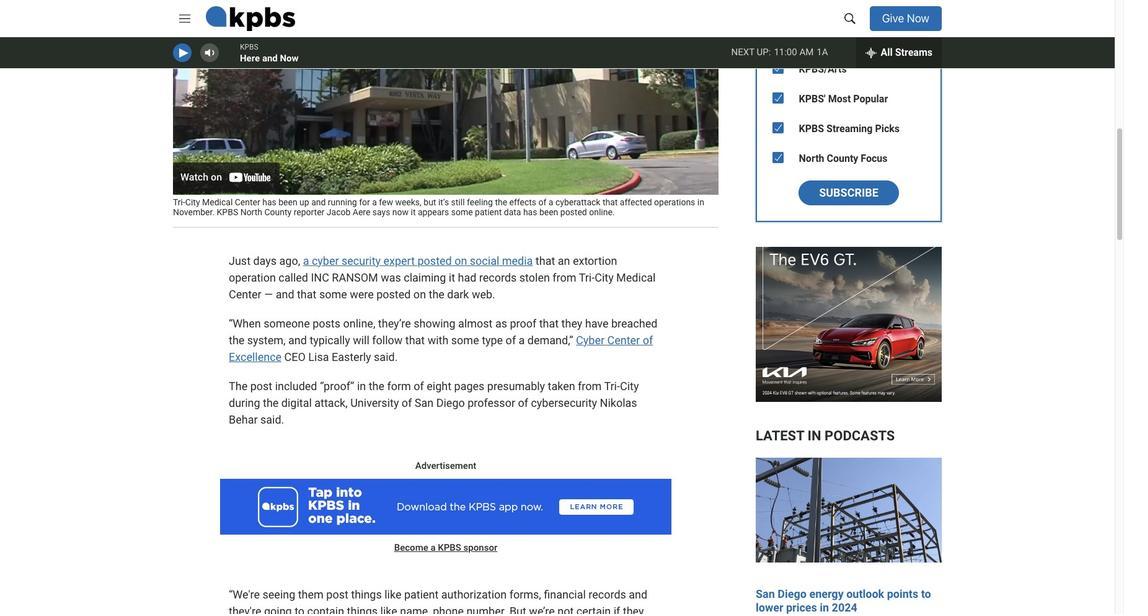 Task type: locate. For each thing, give the bounding box(es) containing it.
some down inc
[[319, 288, 347, 301]]

2 vertical spatial posted
[[377, 288, 411, 301]]

from inside the post included "proof" in the form of eight pages presumably taken from tri-city during the digital attack, university of san diego professor of cybersecurity nikolas behar said.
[[578, 380, 602, 393]]

0 horizontal spatial in
[[357, 380, 366, 393]]

0 vertical spatial north
[[799, 153, 825, 165]]

patient up name,
[[404, 588, 439, 601]]

some for someone
[[452, 334, 479, 347]]

tv highlights
[[799, 4, 860, 16]]

it
[[411, 207, 416, 217], [449, 271, 455, 284]]

streaming
[[827, 123, 873, 135]]

of down form at the left bottom of the page
[[402, 396, 412, 409]]

seeing
[[263, 588, 295, 601]]

records down social
[[479, 271, 517, 284]]

county left the up
[[265, 207, 292, 217]]

number.
[[467, 605, 507, 614]]

0 vertical spatial advertisement region
[[756, 247, 942, 402]]

of right form at the left bottom of the page
[[414, 380, 424, 393]]

from right taken on the bottom
[[578, 380, 602, 393]]

said.
[[374, 350, 398, 363], [261, 413, 284, 426]]

the right feeling
[[495, 197, 508, 207]]

0 horizontal spatial diego
[[437, 396, 465, 409]]

in right operations
[[698, 197, 705, 207]]

0 horizontal spatial medical
[[202, 197, 233, 207]]

the up university
[[369, 380, 385, 393]]

1 vertical spatial diego
[[778, 588, 807, 601]]

it inside 'tri-city medical center has been up and running for a few weeks, but it's still feeling the effects of a cyberattack that affected operations in november. kpbs north county reporter jacob aere says now it appears some patient data has been posted online.'
[[411, 207, 416, 217]]

excellence
[[229, 350, 282, 363]]

2 horizontal spatial city
[[620, 380, 639, 393]]

kpbs down kpbs'
[[799, 123, 825, 135]]

center down breached on the right bottom
[[608, 334, 640, 347]]

now right give
[[908, 12, 930, 25]]

application
[[173, 0, 719, 195]]

north up "just"
[[240, 207, 262, 217]]

claiming
[[404, 271, 446, 284]]

kpbs up here
[[240, 43, 259, 51]]

in inside san diego energy outlook points to lower prices in 2024
[[820, 601, 830, 614]]

post
[[250, 380, 272, 393], [327, 588, 349, 601]]

2 vertical spatial some
[[452, 334, 479, 347]]

1 vertical spatial advertisement region
[[220, 479, 672, 535]]

become
[[394, 542, 429, 554]]

0 vertical spatial medical
[[202, 197, 233, 207]]

next
[[732, 47, 755, 58]]

has right data
[[524, 207, 538, 217]]

aere
[[353, 207, 371, 217]]

1 horizontal spatial from
[[578, 380, 602, 393]]

the down "when
[[229, 334, 245, 347]]

0 horizontal spatial tri-
[[173, 197, 185, 207]]

medical inside that an extortion operation called inc ransom was claiming it had records stolen from tri-city medical center — and that some were posted on the dark web.
[[617, 271, 656, 284]]

some down almost
[[452, 334, 479, 347]]

next up: 11:00 am 1a
[[732, 47, 829, 58]]

operation
[[229, 271, 276, 284]]

0 horizontal spatial county
[[265, 207, 292, 217]]

a inside "when someone posts online, they're showing almost as proof that they have breached the system, and typically will follow that with some type of a demand,"
[[519, 334, 525, 347]]

0 horizontal spatial the
[[229, 380, 248, 393]]

has left the up
[[263, 197, 277, 207]]

0 vertical spatial diego
[[437, 396, 465, 409]]

it's
[[439, 197, 449, 207]]

had
[[458, 271, 477, 284]]

1 vertical spatial north
[[240, 207, 262, 217]]

that left with on the left
[[406, 334, 425, 347]]

0 vertical spatial records
[[479, 271, 517, 284]]

kpbs
[[240, 43, 259, 51], [799, 123, 825, 135], [217, 207, 238, 217], [438, 542, 461, 554]]

1 vertical spatial center
[[229, 288, 262, 301]]

the inside the post included "proof" in the form of eight pages presumably taken from tri-city during the digital attack, university of san diego professor of cybersecurity nikolas behar said.
[[229, 380, 248, 393]]

center right november.
[[235, 197, 260, 207]]

1 vertical spatial county
[[265, 207, 292, 217]]

hamburger menu open image
[[179, 13, 190, 24]]

posted left online.
[[561, 207, 587, 217]]

1 vertical spatial medical
[[617, 271, 656, 284]]

from
[[553, 271, 577, 284], [578, 380, 602, 393]]

the inside "when someone posts online, they're showing almost as proof that they have breached the system, and typically will follow that with some type of a demand,"
[[229, 334, 245, 347]]

None checkbox
[[773, 93, 784, 104], [773, 123, 784, 134], [773, 152, 784, 163], [773, 93, 784, 104], [773, 123, 784, 134], [773, 152, 784, 163]]

1 vertical spatial post
[[327, 588, 349, 601]]

0 horizontal spatial from
[[553, 271, 577, 284]]

like
[[385, 588, 402, 601], [381, 605, 398, 614]]

1 vertical spatial the
[[229, 380, 248, 393]]

affected
[[620, 197, 652, 207]]

and inside kpbs here and now
[[262, 53, 278, 64]]

0 horizontal spatial been
[[279, 197, 298, 207]]

the down claiming
[[429, 288, 445, 301]]

in down energy
[[820, 601, 830, 614]]

1 horizontal spatial the
[[799, 34, 816, 46]]

1 horizontal spatial tri-
[[579, 271, 595, 284]]

0 vertical spatial county
[[827, 153, 859, 165]]

center down operation
[[229, 288, 262, 301]]

name,
[[400, 605, 430, 614]]

0 vertical spatial now
[[908, 12, 930, 25]]

1 horizontal spatial post
[[327, 588, 349, 601]]

showing
[[414, 317, 456, 330]]

0 vertical spatial posted
[[561, 207, 587, 217]]

a down proof on the left of page
[[519, 334, 525, 347]]

power lines at an sdg&e facility in north park are seen here on sept. 26, 2017. image
[[756, 458, 942, 563]]

am
[[800, 47, 814, 58]]

most
[[829, 93, 851, 105]]

1 horizontal spatial said.
[[374, 350, 398, 363]]

post up during
[[250, 380, 272, 393]]

0 vertical spatial said.
[[374, 350, 398, 363]]

like up name,
[[385, 588, 402, 601]]

with
[[428, 334, 449, 347]]

1 vertical spatial some
[[319, 288, 347, 301]]

lisa
[[309, 350, 329, 363]]

some inside that an extortion operation called inc ransom was claiming it had records stolen from tri-city medical center — and that some were posted on the dark web.
[[319, 288, 347, 301]]

kpbs inside 'tri-city medical center has been up and running for a few weeks, but it's still feeling the effects of a cyberattack that affected operations in november. kpbs north county reporter jacob aere says now it appears some patient data has been posted online.'
[[217, 207, 238, 217]]

san up lower
[[756, 588, 775, 601]]

energy
[[810, 588, 844, 601]]

0 vertical spatial post
[[250, 380, 272, 393]]

diego inside san diego energy outlook points to lower prices in 2024
[[778, 588, 807, 601]]

0 vertical spatial in
[[698, 197, 705, 207]]

center inside that an extortion operation called inc ransom was claiming it had records stolen from tri-city medical center — and that some were posted on the dark web.
[[229, 288, 262, 301]]

san down eight
[[415, 396, 434, 409]]

the for the post included "proof" in the form of eight pages presumably taken from tri-city during the digital attack, university of san diego professor of cybersecurity nikolas behar said.
[[229, 380, 248, 393]]

"we're
[[229, 588, 260, 601]]

medical
[[202, 197, 233, 207], [617, 271, 656, 284]]

persistent player play button image
[[179, 47, 189, 59]]

jacob
[[327, 207, 351, 217]]

0 vertical spatial tri-
[[173, 197, 185, 207]]

give
[[883, 12, 905, 25]]

have
[[585, 317, 609, 330]]

said. right behar
[[261, 413, 284, 426]]

1 horizontal spatial advertisement region
[[756, 247, 942, 402]]

cyberattack
[[556, 197, 601, 207]]

None checkbox
[[773, 33, 784, 44], [773, 63, 784, 74], [773, 33, 784, 44], [773, 63, 784, 74]]

1 vertical spatial in
[[357, 380, 366, 393]]

the left digital
[[263, 396, 279, 409]]

1 horizontal spatial san
[[756, 588, 775, 601]]

diego down eight
[[437, 396, 465, 409]]

north
[[799, 153, 825, 165], [240, 207, 262, 217]]

cyber center of excellence
[[229, 334, 653, 363]]

county down kpbs streaming picks on the right top of the page
[[827, 153, 859, 165]]

0 vertical spatial the
[[799, 34, 816, 46]]

2 horizontal spatial in
[[820, 601, 830, 614]]

but
[[424, 197, 436, 207]]

0 vertical spatial it
[[411, 207, 416, 217]]

header search icon image
[[845, 13, 856, 24]]

1 horizontal spatial in
[[698, 197, 705, 207]]

ransom
[[332, 271, 378, 284]]

ceo lisa easterly said.
[[282, 350, 398, 363]]

of right type
[[506, 334, 516, 347]]

posted up claiming
[[418, 254, 452, 267]]

1 vertical spatial it
[[449, 271, 455, 284]]

in up university
[[357, 380, 366, 393]]

post inside the post included "proof" in the form of eight pages presumably taken from tri-city during the digital attack, university of san diego professor of cybersecurity nikolas behar said.
[[250, 380, 272, 393]]

north inside 'tri-city medical center has been up and running for a few weeks, but it's still feeling the effects of a cyberattack that affected operations in november. kpbs north county reporter jacob aere says now it appears some patient data has been posted online.'
[[240, 207, 262, 217]]

0 horizontal spatial it
[[411, 207, 416, 217]]

tri- inside the post included "proof" in the form of eight pages presumably taken from tri-city during the digital attack, university of san diego professor of cybersecurity nikolas behar said.
[[605, 380, 620, 393]]

1 horizontal spatial now
[[908, 12, 930, 25]]

1 vertical spatial now
[[280, 53, 299, 64]]

0 horizontal spatial said.
[[261, 413, 284, 426]]

1 horizontal spatial patient
[[475, 207, 502, 217]]

records up the if
[[589, 588, 626, 601]]

points
[[888, 588, 919, 601]]

0 vertical spatial things
[[351, 588, 382, 601]]

0 vertical spatial center
[[235, 197, 260, 207]]

2 vertical spatial city
[[620, 380, 639, 393]]

0 vertical spatial city
[[185, 197, 200, 207]]

0 horizontal spatial san
[[415, 396, 434, 409]]

on down claiming
[[414, 288, 426, 301]]

the up the am
[[799, 34, 816, 46]]

1 vertical spatial things
[[347, 605, 378, 614]]

social
[[470, 254, 500, 267]]

0 horizontal spatial posted
[[377, 288, 411, 301]]

1 vertical spatial city
[[595, 271, 614, 284]]

1 vertical spatial san
[[756, 588, 775, 601]]

the up during
[[229, 380, 248, 393]]

it right now on the top left
[[411, 207, 416, 217]]

taken
[[548, 380, 576, 393]]

2 vertical spatial in
[[820, 601, 830, 614]]

patient left data
[[475, 207, 502, 217]]

give now
[[883, 12, 930, 25]]

0 vertical spatial patient
[[475, 207, 502, 217]]

0 vertical spatial some
[[451, 207, 473, 217]]

diego up the prices
[[778, 588, 807, 601]]

patient inside "we're seeing them post things like patient authorization forms, financial records and they're going to contain things like name, phone number. but we're not certain if the
[[404, 588, 439, 601]]

has
[[263, 197, 277, 207], [524, 207, 538, 217]]

demand,"
[[528, 334, 574, 347]]

1 horizontal spatial diego
[[778, 588, 807, 601]]

advertisement region
[[756, 247, 942, 402], [220, 479, 672, 535]]

to right points
[[922, 588, 932, 601]]

expert
[[384, 254, 415, 267]]

san inside san diego energy outlook points to lower prices in 2024
[[756, 588, 775, 601]]

san diego energy outlook points to lower prices in 2024
[[756, 588, 932, 614]]

now right here
[[280, 53, 299, 64]]

some right it's
[[451, 207, 473, 217]]

going
[[264, 605, 292, 614]]

outlook
[[847, 588, 885, 601]]

a right for
[[372, 197, 377, 207]]

1 vertical spatial on
[[414, 288, 426, 301]]

now inside kpbs here and now
[[280, 53, 299, 64]]

0 vertical spatial like
[[385, 588, 402, 601]]

2 horizontal spatial tri-
[[605, 380, 620, 393]]

been right "effects"
[[540, 207, 559, 217]]

from inside that an extortion operation called inc ransom was claiming it had records stolen from tri-city medical center — and that some were posted on the dark web.
[[553, 271, 577, 284]]

to inside "we're seeing them post things like patient authorization forms, financial records and they're going to contain things like name, phone number. but we're not certain if the
[[295, 605, 305, 614]]

—
[[264, 288, 273, 301]]

2 horizontal spatial posted
[[561, 207, 587, 217]]

0 horizontal spatial to
[[295, 605, 305, 614]]

1 horizontal spatial on
[[455, 254, 467, 267]]

1 vertical spatial posted
[[418, 254, 452, 267]]

on
[[455, 254, 467, 267], [414, 288, 426, 301]]

that left affected
[[603, 197, 618, 207]]

things right contain
[[347, 605, 378, 614]]

still
[[451, 197, 465, 207]]

from down the an
[[553, 271, 577, 284]]

posted down was
[[377, 288, 411, 301]]

like left name,
[[381, 605, 398, 614]]

1 horizontal spatial north
[[799, 153, 825, 165]]

it inside that an extortion operation called inc ransom was claiming it had records stolen from tri-city medical center — and that some were posted on the dark web.
[[449, 271, 455, 284]]

been left the up
[[279, 197, 298, 207]]

north down kpbs streaming picks on the right top of the page
[[799, 153, 825, 165]]

1 vertical spatial records
[[589, 588, 626, 601]]

some inside "when someone posts online, they're showing almost as proof that they have breached the system, and typically will follow that with some type of a demand,"
[[452, 334, 479, 347]]

a right become
[[431, 542, 436, 554]]

post up contain
[[327, 588, 349, 601]]

to down them
[[295, 605, 305, 614]]

forms,
[[510, 588, 542, 601]]

1 vertical spatial to
[[295, 605, 305, 614]]

it left 'had'
[[449, 271, 455, 284]]

contain
[[307, 605, 344, 614]]

said. down follow
[[374, 350, 398, 363]]

1 horizontal spatial county
[[827, 153, 859, 165]]

all streams
[[881, 46, 933, 58]]

0 horizontal spatial records
[[479, 271, 517, 284]]

in inside 'tri-city medical center has been up and running for a few weeks, but it's still feeling the effects of a cyberattack that affected operations in november. kpbs north county reporter jacob aere says now it appears some patient data has been posted online.'
[[698, 197, 705, 207]]

follow
[[372, 334, 403, 347]]

in
[[698, 197, 705, 207], [357, 380, 366, 393], [820, 601, 830, 614]]

2 vertical spatial tri-
[[605, 380, 620, 393]]

that inside 'tri-city medical center has been up and running for a few weeks, but it's still feeling the effects of a cyberattack that affected operations in november. kpbs north county reporter jacob aere says now it appears some patient data has been posted online.'
[[603, 197, 618, 207]]

0 vertical spatial on
[[455, 254, 467, 267]]

appears
[[418, 207, 449, 217]]

1 horizontal spatial records
[[589, 588, 626, 601]]

kpbs inside kpbs here and now
[[240, 43, 259, 51]]

tri-
[[173, 197, 185, 207], [579, 271, 595, 284], [605, 380, 620, 393]]

1 vertical spatial said.
[[261, 413, 284, 426]]

and
[[262, 53, 278, 64], [312, 197, 326, 207], [276, 288, 294, 301], [289, 334, 307, 347], [629, 588, 648, 601]]

1 horizontal spatial city
[[595, 271, 614, 284]]

0 horizontal spatial city
[[185, 197, 200, 207]]

cyber
[[312, 254, 339, 267]]

some for an
[[319, 288, 347, 301]]

nikolas
[[600, 396, 637, 409]]

of right "effects"
[[539, 197, 547, 207]]

a
[[372, 197, 377, 207], [549, 197, 554, 207], [303, 254, 309, 267], [519, 334, 525, 347], [431, 542, 436, 554]]

0 vertical spatial san
[[415, 396, 434, 409]]

the
[[799, 34, 816, 46], [229, 380, 248, 393]]

0 horizontal spatial now
[[280, 53, 299, 64]]

things
[[351, 588, 382, 601], [347, 605, 378, 614]]

0 vertical spatial from
[[553, 271, 577, 284]]

kpbs right november.
[[217, 207, 238, 217]]

1 vertical spatial patient
[[404, 588, 439, 601]]

feeling
[[467, 197, 493, 207]]

become a kpbs sponsor
[[394, 542, 498, 554]]

posted inside that an extortion operation called inc ransom was claiming it had records stolen from tri-city medical center — and that some were posted on the dark web.
[[377, 288, 411, 301]]

1 horizontal spatial to
[[922, 588, 932, 601]]

city inside the post included "proof" in the form of eight pages presumably taken from tri-city during the digital attack, university of san diego professor of cybersecurity nikolas behar said.
[[620, 380, 639, 393]]

0 horizontal spatial north
[[240, 207, 262, 217]]

0 horizontal spatial post
[[250, 380, 272, 393]]

tri-city medical center has been up and running for a few weeks, but it's still feeling the effects of a cyberattack that affected operations in november. kpbs north county reporter jacob aere says now it appears some patient data has been posted online.
[[173, 197, 705, 217]]

1 horizontal spatial it
[[449, 271, 455, 284]]

media
[[502, 254, 533, 267]]

0 horizontal spatial on
[[414, 288, 426, 301]]

of down presumably
[[518, 396, 529, 409]]

now
[[908, 12, 930, 25], [280, 53, 299, 64]]

phone
[[433, 605, 464, 614]]

attack,
[[315, 396, 348, 409]]

1 vertical spatial from
[[578, 380, 602, 393]]

things right them
[[351, 588, 382, 601]]

of down breached on the right bottom
[[643, 334, 653, 347]]

form
[[387, 380, 411, 393]]

1 horizontal spatial posted
[[418, 254, 452, 267]]

subscribe
[[820, 186, 879, 199]]

2 vertical spatial center
[[608, 334, 640, 347]]

0 vertical spatial to
[[922, 588, 932, 601]]

up
[[300, 197, 309, 207]]

1 vertical spatial tri-
[[579, 271, 595, 284]]

kpbs left sponsor
[[438, 542, 461, 554]]

the inside that an extortion operation called inc ransom was claiming it had records stolen from tri-city medical center — and that some were posted on the dark web.
[[429, 288, 445, 301]]

sponsor
[[464, 542, 498, 554]]

center
[[235, 197, 260, 207], [229, 288, 262, 301], [608, 334, 640, 347]]

on up 'had'
[[455, 254, 467, 267]]



Task type: describe. For each thing, give the bounding box(es) containing it.
they
[[562, 317, 583, 330]]

online.
[[589, 207, 615, 217]]

them
[[298, 588, 324, 601]]

a cyber security expert posted on social media link
[[303, 254, 533, 267]]

1 vertical spatial like
[[381, 605, 398, 614]]

center inside cyber center of excellence
[[608, 334, 640, 347]]

that down inc
[[297, 288, 317, 301]]

days
[[253, 254, 277, 267]]

latest in podcasts
[[756, 428, 895, 444]]

subscribe button
[[799, 181, 899, 206]]

just days ago, a cyber security expert posted on social media
[[229, 254, 533, 267]]

now
[[393, 207, 409, 217]]

weeks,
[[395, 197, 422, 207]]

now inside the give now link
[[908, 12, 930, 25]]

the for the catch up
[[799, 34, 816, 46]]

on inside that an extortion operation called inc ransom was claiming it had records stolen from tri-city medical center — and that some were posted on the dark web.
[[414, 288, 426, 301]]

tri- inside that an extortion operation called inc ransom was claiming it had records stolen from tri-city medical center — and that some were posted on the dark web.
[[579, 271, 595, 284]]

center inside 'tri-city medical center has been up and running for a few weeks, but it's still feeling the effects of a cyberattack that affected operations in november. kpbs north county reporter jacob aere says now it appears some patient data has been posted online.'
[[235, 197, 260, 207]]

and inside "when someone posts online, they're showing almost as proof that they have breached the system, and typically will follow that with some type of a demand,"
[[289, 334, 307, 347]]

san inside the post included "proof" in the form of eight pages presumably taken from tri-city during the digital attack, university of san diego professor of cybersecurity nikolas behar said.
[[415, 396, 434, 409]]

if
[[614, 605, 621, 614]]

podcasts
[[825, 428, 895, 444]]

ceo
[[284, 350, 306, 363]]

kpbs image
[[206, 6, 295, 31]]

cybersecurity
[[531, 396, 597, 409]]

catch
[[819, 34, 845, 46]]

presumably
[[487, 380, 545, 393]]

easterly
[[332, 350, 371, 363]]

that left the an
[[536, 254, 555, 267]]

an
[[558, 254, 570, 267]]

all streams button
[[856, 37, 942, 68]]

county inside 'tri-city medical center has been up and running for a few weeks, but it's still feeling the effects of a cyberattack that affected operations in november. kpbs north county reporter jacob aere says now it appears some patient data has been posted online.'
[[265, 207, 292, 217]]

north county focus
[[799, 153, 888, 165]]

was
[[381, 271, 401, 284]]

city inside that an extortion operation called inc ransom was claiming it had records stolen from tri-city medical center — and that some were posted on the dark web.
[[595, 271, 614, 284]]

1 horizontal spatial has
[[524, 207, 538, 217]]

to inside san diego energy outlook points to lower prices in 2024
[[922, 588, 932, 601]]

someone
[[264, 317, 310, 330]]

cyber center of excellence link
[[229, 334, 653, 363]]

posted inside 'tri-city medical center has been up and running for a few weeks, but it's still feeling the effects of a cyberattack that affected operations in november. kpbs north county reporter jacob aere says now it appears some patient data has been posted online.'
[[561, 207, 587, 217]]

running
[[328, 197, 357, 207]]

of inside "when someone posts online, they're showing almost as proof that they have breached the system, and typically will follow that with some type of a demand,"
[[506, 334, 516, 347]]

of inside cyber center of excellence
[[643, 334, 653, 347]]

included
[[275, 380, 317, 393]]

system,
[[247, 334, 286, 347]]

tri- inside 'tri-city medical center has been up and running for a few weeks, but it's still feeling the effects of a cyberattack that affected operations in november. kpbs north county reporter jacob aere says now it appears some patient data has been posted online.'
[[173, 197, 185, 207]]

tv
[[799, 4, 812, 16]]

the catch up
[[799, 34, 859, 46]]

focus
[[861, 153, 888, 165]]

kpbs/arts
[[799, 64, 847, 75]]

cyber
[[576, 334, 605, 347]]

in
[[808, 428, 822, 444]]

proof
[[510, 317, 537, 330]]

give now link
[[870, 6, 942, 31]]

patient inside 'tri-city medical center has been up and running for a few weeks, but it's still feeling the effects of a cyberattack that affected operations in november. kpbs north county reporter jacob aere says now it appears some patient data has been posted online.'
[[475, 207, 502, 217]]

kpbs' most popular
[[799, 93, 889, 105]]

behar
[[229, 413, 258, 426]]

latest
[[756, 428, 805, 444]]

kpbs streaming picks
[[799, 123, 900, 135]]

not
[[558, 605, 574, 614]]

1a
[[817, 47, 829, 58]]

a right ago,
[[303, 254, 309, 267]]

reporter
[[294, 207, 325, 217]]

few
[[379, 197, 393, 207]]

security
[[342, 254, 381, 267]]

during
[[229, 396, 260, 409]]

ago,
[[279, 254, 300, 267]]

will
[[353, 334, 370, 347]]

records inside "we're seeing them post things like patient authorization forms, financial records and they're going to contain things like name, phone number. but we're not certain if the
[[589, 588, 626, 601]]

online,
[[343, 317, 376, 330]]

and inside that an extortion operation called inc ransom was claiming it had records stolen from tri-city medical center — and that some were posted on the dark web.
[[276, 288, 294, 301]]

that up demand,"
[[540, 317, 559, 330]]

records inside that an extortion operation called inc ransom was claiming it had records stolen from tri-city medical center — and that some were posted on the dark web.
[[479, 271, 517, 284]]

city inside 'tri-city medical center has been up and running for a few weeks, but it's still feeling the effects of a cyberattack that affected operations in november. kpbs north county reporter jacob aere says now it appears some patient data has been posted online.'
[[185, 197, 200, 207]]

for
[[359, 197, 370, 207]]

all
[[881, 46, 893, 58]]

financial
[[544, 588, 586, 601]]

effects
[[510, 197, 537, 207]]

extortion
[[573, 254, 617, 267]]

diego inside the post included "proof" in the form of eight pages presumably taken from tri-city during the digital attack, university of san diego professor of cybersecurity nikolas behar said.
[[437, 396, 465, 409]]

kpbs here and now
[[240, 43, 299, 64]]

breached
[[612, 317, 658, 330]]

2024
[[832, 601, 858, 614]]

in inside the post included "proof" in the form of eight pages presumably taken from tri-city during the digital attack, university of san diego professor of cybersecurity nikolas behar said.
[[357, 380, 366, 393]]

authorization
[[442, 588, 507, 601]]

1 horizontal spatial been
[[540, 207, 559, 217]]

inc
[[311, 271, 329, 284]]

up:
[[757, 47, 771, 58]]

1a link
[[817, 47, 829, 58]]

type
[[482, 334, 503, 347]]

some inside 'tri-city medical center has been up and running for a few weeks, but it's still feeling the effects of a cyberattack that affected operations in november. kpbs north county reporter jacob aere says now it appears some patient data has been posted online.'
[[451, 207, 473, 217]]

here
[[240, 53, 260, 64]]

dark
[[447, 288, 469, 301]]

"we're seeing them post things like patient authorization forms, financial records and they're going to contain things like name, phone number. but we're not certain if the
[[229, 588, 653, 614]]

professor
[[468, 396, 516, 409]]

post inside "we're seeing them post things like patient authorization forms, financial records and they're going to contain things like name, phone number. but we're not certain if the
[[327, 588, 349, 601]]

the post included "proof" in the form of eight pages presumably taken from tri-city during the digital attack, university of san diego professor of cybersecurity nikolas behar said.
[[229, 380, 639, 426]]

of inside 'tri-city medical center has been up and running for a few weeks, but it's still feeling the effects of a cyberattack that affected operations in november. kpbs north county reporter jacob aere says now it appears some patient data has been posted online.'
[[539, 197, 547, 207]]

0 horizontal spatial has
[[263, 197, 277, 207]]

become a kpbs sponsor link
[[394, 542, 498, 554]]

a left cyberattack
[[549, 197, 554, 207]]

and inside 'tri-city medical center has been up and running for a few weeks, but it's still feeling the effects of a cyberattack that affected operations in november. kpbs north county reporter jacob aere says now it appears some patient data has been posted online.'
[[312, 197, 326, 207]]

medical inside 'tri-city medical center has been up and running for a few weeks, but it's still feeling the effects of a cyberattack that affected operations in november. kpbs north county reporter jacob aere says now it appears some patient data has been posted online.'
[[202, 197, 233, 207]]

posts
[[313, 317, 341, 330]]

picks
[[876, 123, 900, 135]]

"proof"
[[320, 380, 355, 393]]

stolen
[[520, 271, 550, 284]]

the inside 'tri-city medical center has been up and running for a few weeks, but it's still feeling the effects of a cyberattack that affected operations in november. kpbs north county reporter jacob aere says now it appears some patient data has been posted online.'
[[495, 197, 508, 207]]

and inside "we're seeing them post things like patient authorization forms, financial records and they're going to contain things like name, phone number. but we're not certain if the
[[629, 588, 648, 601]]

said. inside the post included "proof" in the form of eight pages presumably taken from tri-city during the digital attack, university of san diego professor of cybersecurity nikolas behar said.
[[261, 413, 284, 426]]

11:00
[[774, 47, 798, 58]]

as
[[496, 317, 507, 330]]

0 horizontal spatial advertisement region
[[220, 479, 672, 535]]

persistent player volume button image
[[204, 46, 218, 60]]



Task type: vqa. For each thing, say whether or not it's contained in the screenshot.
the bottommost Said.
yes



